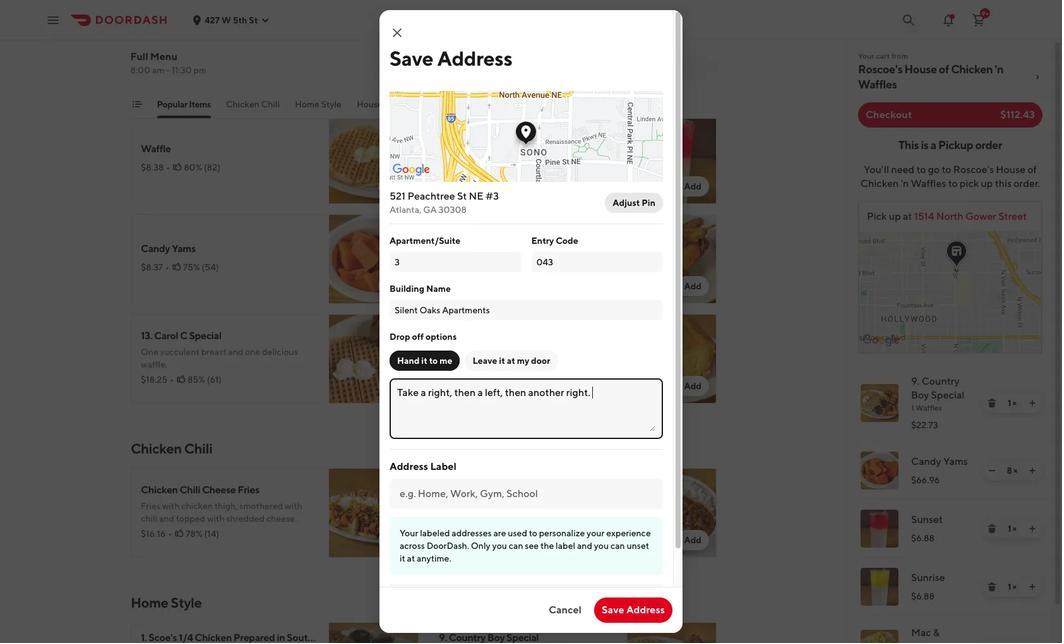 Task type: describe. For each thing, give the bounding box(es) containing it.
experience
[[607, 528, 651, 538]]

it for to
[[422, 356, 428, 366]]

doordash.
[[427, 541, 469, 551]]

9. country boy special three wings and a choice of two waffles or potato salad or french fries
[[141, 24, 308, 64]]

• for $8.38 •
[[166, 162, 170, 172]]

pick
[[960, 178, 979, 190]]

× for candy yams
[[1014, 466, 1018, 476]]

and inside 9. country boy special three wings and a choice of two waffles or potato salad or french fries
[[191, 41, 206, 51]]

cancel button
[[541, 598, 589, 623]]

salad
[[169, 54, 190, 64]]

breast
[[201, 347, 227, 357]]

corn bread image
[[627, 314, 717, 404]]

sunset for sunset lemonade and fruit punch.
[[439, 136, 470, 148]]

'n inside roscoe's house of chicken 'n waffles
[[995, 63, 1004, 76]]

521 peachtree st ne #3 atlanta, ga 30308
[[390, 190, 499, 215]]

1 1. scoe's 1/4 chicken prepared in southern style image from the top
[[329, 0, 419, 4]]

0 vertical spatial one
[[439, 243, 459, 255]]

two
[[252, 41, 268, 51]]

adjust pin button
[[605, 193, 663, 213]]

w
[[222, 15, 231, 25]]

chicken inside you'll need to go to roscoe's house of chicken 'n waffles to pick up this order.
[[861, 178, 899, 190]]

bowl
[[439, 490, 462, 502]]

79% (101)
[[487, 63, 525, 73]]

0 vertical spatial address
[[438, 46, 513, 70]]

0 vertical spatial $6.88
[[439, 169, 462, 179]]

1 vertical spatial address
[[390, 461, 428, 473]]

waffles
[[269, 41, 298, 51]]

are
[[494, 528, 506, 538]]

the
[[541, 541, 554, 551]]

ne
[[469, 190, 484, 202]]

waffles for 9.
[[916, 403, 943, 413]]

1 for sunrise
[[1008, 582, 1012, 592]]

1 vertical spatial a
[[931, 138, 937, 152]]

and inside your labeled addresses are used to personalize your experience across doordash. only you can see the label and you can unset it at anytime.
[[577, 541, 593, 551]]

leave it at my door button
[[465, 351, 558, 371]]

$112.43
[[1001, 109, 1036, 121]]

1 horizontal spatial fries
[[238, 484, 260, 496]]

carol
[[154, 330, 178, 342]]

1 vertical spatial up
[[889, 210, 901, 222]]

(47)
[[502, 169, 518, 179]]

1 × for sunset
[[1008, 524, 1017, 534]]

unset
[[627, 541, 650, 551]]

cart
[[876, 51, 890, 61]]

see
[[525, 541, 539, 551]]

add button for 9. country boy special
[[379, 76, 411, 97]]

house inside roscoe's house of chicken 'n waffles
[[905, 63, 937, 76]]

to inside button
[[429, 356, 438, 366]]

add one to cart image for sunset
[[1028, 524, 1038, 534]]

$18.25 •
[[141, 375, 174, 385]]

add for bowl of chicken chili over white rice or beans
[[685, 535, 702, 545]]

full
[[131, 51, 149, 63]]

add for corn bread
[[685, 381, 702, 391]]

$6.88 for sunrise
[[912, 591, 935, 601]]

• for $8.37 •
[[165, 262, 169, 272]]

of inside you'll need to go to roscoe's house of chicken 'n waffles to pick up this order.
[[1028, 164, 1037, 176]]

add for waffle
[[386, 181, 404, 191]]

1 horizontal spatial choice
[[488, 47, 515, 57]]

to right go
[[942, 164, 952, 176]]

of up (101)
[[517, 47, 525, 57]]

add button for corn bread
[[677, 376, 710, 396]]

427 w 5th st
[[205, 15, 258, 25]]

name
[[426, 284, 451, 294]]

entry
[[532, 236, 554, 246]]

$5.39 •
[[439, 362, 469, 372]]

cancel
[[549, 604, 582, 616]]

$22.73 for $22.73
[[912, 420, 939, 430]]

70% (47)
[[483, 169, 518, 179]]

hand it to me
[[397, 356, 453, 366]]

personalize
[[539, 528, 585, 538]]

2 1. scoe's 1/4 chicken prepared in southern style image from the top
[[329, 622, 419, 643]]

boy for 9. country boy special three wings and a choice of two waffles or potato salad or french fries
[[189, 24, 207, 36]]

used
[[508, 528, 528, 538]]

bread
[[463, 342, 490, 354]]

Entry Code text field
[[537, 256, 658, 269]]

9. country boy special image inside list
[[861, 384, 899, 422]]

$6.88 •
[[439, 169, 469, 179]]

0 horizontal spatial 9. country boy special image
[[329, 15, 419, 104]]

0 horizontal spatial style
[[171, 595, 202, 611]]

82%
[[483, 362, 500, 372]]

leave it at my door
[[473, 356, 551, 366]]

0 vertical spatial chicken chili
[[226, 99, 280, 109]]

roscoe's inside roscoe's house of chicken 'n waffles
[[859, 63, 903, 76]]

chicken inside chicken chili cheese fries fries with chicken thigh, smothered with chili and topped with shredded cheese.
[[141, 484, 178, 496]]

need
[[892, 164, 915, 176]]

#3
[[486, 190, 499, 202]]

78% (14)
[[186, 529, 219, 539]]

up inside you'll need to go to roscoe's house of chicken 'n waffles to pick up this order.
[[982, 178, 993, 190]]

at for 1514
[[903, 210, 913, 222]]

at inside your labeled addresses are used to personalize your experience across doordash. only you can see the label and you can unset it at anytime.
[[407, 553, 415, 564]]

waffles inside you'll need to go to roscoe's house of chicken 'n waffles to pick up this order.
[[911, 178, 947, 190]]

street
[[999, 210, 1028, 222]]

to inside your labeled addresses are used to personalize your experience across doordash. only you can see the label and you can unset it at anytime.
[[529, 528, 538, 538]]

pm
[[194, 65, 207, 75]]

code
[[556, 236, 579, 246]]

french
[[202, 54, 230, 64]]

$16.16
[[141, 529, 166, 539]]

save address button
[[595, 598, 673, 623]]

lemonade
[[439, 154, 482, 164]]

beans
[[619, 490, 646, 502]]

a inside 9. country boy special three wings and a choice of two waffles or potato salad or french fries
[[208, 41, 212, 51]]

one
[[245, 347, 260, 357]]

add for candy yams
[[386, 281, 404, 291]]

label
[[556, 541, 576, 551]]

topped
[[176, 514, 205, 524]]

add one to cart image for sunrise
[[1028, 582, 1038, 592]]

9+
[[982, 9, 989, 17]]

chicken.
[[527, 47, 560, 57]]

86%
[[482, 523, 500, 533]]

8 ×
[[1007, 466, 1018, 476]]

70%
[[483, 169, 500, 179]]

8:00
[[131, 65, 151, 75]]

75%
[[183, 262, 200, 272]]

candy inside list
[[912, 456, 942, 468]]

powered by google image inside save address dialog
[[393, 164, 430, 176]]

chili inside chicken chili button
[[262, 99, 280, 109]]

• for $9.28 •
[[465, 523, 468, 533]]

checkout
[[866, 109, 913, 121]]

it inside your labeled addresses are used to personalize your experience across doordash. only you can see the label and you can unset it at anytime.
[[400, 553, 406, 564]]

0 horizontal spatial candy
[[141, 243, 170, 255]]

$16.16 •
[[141, 529, 172, 539]]

peachtree
[[408, 190, 455, 202]]

Address Label text field
[[400, 487, 653, 501]]

× for sunrise
[[1013, 582, 1017, 592]]

$66.96
[[912, 475, 940, 485]]

add for 9. country boy special
[[386, 82, 404, 92]]

0 horizontal spatial chicken chili
[[131, 440, 213, 457]]

your cart from
[[859, 51, 909, 61]]

$8.37
[[141, 262, 163, 272]]

pickup
[[939, 138, 974, 152]]

of inside "bowl of chicken chili over white rice or beans over white rice or beans."
[[463, 490, 472, 502]]

add button for one wing
[[677, 276, 710, 296]]

1 horizontal spatial sunset image
[[861, 510, 899, 548]]

cheese for chili
[[202, 484, 236, 496]]

sunrise
[[912, 572, 946, 584]]

$22.70 •
[[439, 63, 473, 73]]

succulent
[[160, 347, 199, 357]]

add for one wing
[[685, 281, 702, 291]]

choice inside 9. country boy special three wings and a choice of two waffles or potato salad or french fries
[[214, 41, 241, 51]]

sunset for sunset
[[912, 514, 943, 526]]

house inside you'll need to go to roscoe's house of chicken 'n waffles to pick up this order.
[[997, 164, 1026, 176]]

× for 9. country boy special
[[1013, 398, 1017, 408]]

1 vertical spatial fries
[[141, 501, 160, 511]]

remove item from cart image
[[988, 582, 998, 592]]

special for 9. country boy special three wings and a choice of two waffles or potato salad or french fries
[[209, 24, 241, 36]]

1 you from the left
[[493, 541, 507, 551]]

79%
[[487, 63, 504, 73]]

remove item from cart image for sunset
[[988, 524, 998, 534]]

close save address image
[[390, 25, 405, 40]]

across
[[400, 541, 425, 551]]

and inside 13. carol c special one succulent breast and one delicious waffle.
[[228, 347, 244, 357]]

to left pick
[[949, 178, 958, 190]]

0 vertical spatial yams
[[172, 243, 196, 255]]

• for $6.88 •
[[465, 169, 469, 179]]

over
[[439, 507, 459, 517]]

chicken chili button
[[226, 98, 280, 118]]

go
[[929, 164, 940, 176]]

ga
[[423, 205, 437, 215]]

label
[[431, 461, 457, 473]]

style inside home style button
[[322, 99, 342, 109]]

(15)
[[502, 523, 517, 533]]

only
[[471, 541, 491, 551]]

1 vertical spatial home
[[131, 595, 168, 611]]

items
[[189, 99, 211, 109]]

$8.38 •
[[141, 162, 170, 172]]

83% (54)
[[484, 262, 520, 272]]

order
[[976, 138, 1003, 152]]

9. for 9. country boy special 1 waffles
[[912, 375, 920, 387]]

wings
[[166, 41, 189, 51]]

anytime.
[[417, 553, 452, 564]]

roscoe's house of chicken 'n waffles
[[859, 63, 1004, 91]]

building
[[390, 284, 425, 294]]



Task type: locate. For each thing, give the bounding box(es) containing it.
2 horizontal spatial at
[[903, 210, 913, 222]]

$22.73 down 9. country boy special 1 waffles
[[912, 420, 939, 430]]

1 × for sunrise
[[1008, 582, 1017, 592]]

hand it to me button
[[390, 351, 460, 371]]

to left go
[[917, 164, 927, 176]]

add button for sunset
[[677, 176, 710, 196]]

comes with choice of chicken.
[[439, 47, 560, 57]]

cheese for &
[[912, 641, 947, 643]]

extra condiments
[[528, 99, 601, 109]]

map region for bottommost powered by google image
[[791, 191, 1063, 353]]

waffles inside 9. country boy special 1 waffles
[[916, 403, 943, 413]]

0 vertical spatial candy yams image
[[329, 214, 419, 304]]

white
[[557, 490, 585, 502]]

1 vertical spatial save
[[602, 604, 625, 616]]

(54) for yams
[[202, 262, 219, 272]]

popular
[[157, 99, 188, 109]]

• for $16.16 •
[[168, 529, 172, 539]]

82% (51)
[[483, 362, 516, 372]]

0 horizontal spatial address
[[390, 461, 428, 473]]

sunset down $66.96
[[912, 514, 943, 526]]

chicken inside button
[[226, 99, 260, 109]]

of up 'white'
[[463, 490, 472, 502]]

'n down need
[[901, 178, 909, 190]]

special inside 9. country boy special 1 waffles
[[932, 389, 965, 401]]

at left my
[[507, 356, 515, 366]]

save address inside save address button
[[602, 604, 665, 616]]

powered by google image
[[393, 164, 430, 176], [863, 334, 900, 347]]

candy yams inside list
[[912, 456, 968, 468]]

0 vertical spatial up
[[982, 178, 993, 190]]

2 add one to cart image from the top
[[1028, 466, 1038, 476]]

1 vertical spatial candy yams
[[912, 456, 968, 468]]

Apartment/Suite text field
[[395, 256, 517, 269]]

save address dialog
[[349, 0, 683, 633]]

chicken inside roscoe's house of chicken 'n waffles
[[952, 63, 993, 76]]

427
[[205, 15, 220, 25]]

0 vertical spatial home style
[[296, 99, 342, 109]]

2 you from the left
[[594, 541, 609, 551]]

1 horizontal spatial you
[[594, 541, 609, 551]]

you'll need to go to roscoe's house of chicken 'n waffles to pick up this order.
[[861, 164, 1041, 190]]

(51)
[[501, 362, 516, 372]]

0 horizontal spatial a
[[208, 41, 212, 51]]

1 horizontal spatial candy yams image
[[861, 452, 899, 490]]

rice
[[485, 507, 500, 517]]

1 horizontal spatial it
[[422, 356, 428, 366]]

× for sunset
[[1013, 524, 1017, 534]]

am
[[152, 65, 165, 75]]

comes
[[439, 47, 467, 57]]

sunset inside sunset lemonade and fruit punch.
[[439, 136, 470, 148]]

waffles for roscoe's
[[859, 78, 897, 91]]

1 for 9. country boy special
[[1008, 398, 1012, 408]]

$6.88 for sunset
[[912, 533, 935, 543]]

st
[[249, 15, 258, 25], [457, 190, 467, 202]]

pick
[[867, 210, 887, 222]]

1 vertical spatial $6.88
[[912, 533, 935, 543]]

1 vertical spatial yams
[[944, 456, 968, 468]]

76% (96)
[[188, 69, 223, 79]]

and inside chicken chili cheese fries fries with chicken thigh, smothered with chili and topped with shredded cheese.
[[159, 514, 174, 524]]

1 vertical spatial st
[[457, 190, 467, 202]]

• right $9.28
[[465, 523, 468, 533]]

to up see
[[529, 528, 538, 538]]

or
[[300, 41, 308, 51], [192, 54, 200, 64], [608, 490, 617, 502], [502, 507, 510, 517]]

1 1 × from the top
[[1008, 398, 1017, 408]]

4 add one to cart image from the top
[[1028, 582, 1038, 592]]

and inside sunset lemonade and fruit punch.
[[484, 154, 499, 164]]

candy yams up $66.96
[[912, 456, 968, 468]]

choice up french
[[214, 41, 241, 51]]

c
[[180, 330, 187, 342]]

1 vertical spatial powered by google image
[[863, 334, 900, 347]]

1 for sunset
[[1008, 524, 1012, 534]]

from
[[892, 51, 909, 61]]

1 inside 9. country boy special 1 waffles
[[912, 403, 915, 413]]

your up across at the left of page
[[400, 528, 418, 538]]

special inside 13. carol c special one succulent breast and one delicious waffle.
[[189, 330, 222, 342]]

choice up the 79% (101)
[[488, 47, 515, 57]]

and up 70%
[[484, 154, 499, 164]]

0 vertical spatial cheese
[[202, 484, 236, 496]]

one up apartment/suite 'text box'
[[439, 243, 459, 255]]

waffle image
[[329, 114, 419, 204]]

yams up the 75%
[[172, 243, 196, 255]]

• right $8.37
[[165, 262, 169, 272]]

adjust pin
[[613, 198, 656, 208]]

map region for powered by google image within save address dialog
[[349, 0, 673, 279]]

style
[[322, 99, 342, 109], [171, 595, 202, 611]]

1 vertical spatial candy
[[912, 456, 942, 468]]

save inside button
[[602, 604, 625, 616]]

1 horizontal spatial cheese
[[912, 641, 947, 643]]

0 vertical spatial style
[[322, 99, 342, 109]]

punch.
[[519, 154, 547, 164]]

0 vertical spatial roscoe's
[[859, 63, 903, 76]]

(54) for wing
[[503, 262, 520, 272]]

list
[[849, 364, 1053, 643]]

83%
[[484, 262, 501, 272]]

me
[[440, 356, 453, 366]]

one up waffle.
[[141, 347, 159, 357]]

st inside 521 peachtree st ne #3 atlanta, ga 30308
[[457, 190, 467, 202]]

1 horizontal spatial (54)
[[503, 262, 520, 272]]

delicious
[[262, 347, 298, 357]]

$6.88 up sunrise on the bottom of page
[[912, 533, 935, 543]]

1 vertical spatial candy yams image
[[861, 452, 899, 490]]

• right $16.16
[[168, 529, 172, 539]]

waffle.
[[141, 360, 168, 370]]

roscoe's house of chicken 'n waffles link
[[859, 62, 1043, 92]]

country for 9. country boy special three wings and a choice of two waffles or potato salad or french fries
[[151, 24, 188, 36]]

0 vertical spatial fries
[[238, 484, 260, 496]]

0 vertical spatial st
[[249, 15, 258, 25]]

1 vertical spatial chicken chili
[[131, 440, 213, 457]]

over
[[535, 490, 555, 502]]

• right the -
[[170, 69, 174, 79]]

0 horizontal spatial sunset
[[439, 136, 470, 148]]

remove item from cart image for 9. country boy special
[[988, 398, 998, 408]]

fries up smothered
[[238, 484, 260, 496]]

1 horizontal spatial home style
[[296, 99, 342, 109]]

75% (54)
[[183, 262, 219, 272]]

$9.28 •
[[439, 523, 468, 533]]

bowl of chicken chili over white rice or beans image
[[627, 468, 717, 558]]

a right is
[[931, 138, 937, 152]]

a up french
[[208, 41, 212, 51]]

$5.39
[[439, 362, 462, 372]]

corn bread
[[439, 342, 490, 354]]

$22.73
[[141, 69, 168, 79], [912, 420, 939, 430]]

add one to cart image
[[1028, 398, 1038, 408], [1028, 466, 1038, 476], [1028, 524, 1038, 534], [1028, 582, 1038, 592]]

• right $5.09
[[466, 262, 470, 272]]

1 horizontal spatial $22.73
[[912, 420, 939, 430]]

one wing image
[[627, 214, 717, 304]]

(54) right 83%
[[503, 262, 520, 272]]

Item Search search field
[[535, 59, 707, 73]]

1 horizontal spatial 9. country boy special image
[[627, 622, 717, 643]]

13. carol c special image
[[329, 314, 419, 404]]

mac & cheese
[[912, 627, 947, 643]]

1 horizontal spatial 9.
[[912, 375, 920, 387]]

add for chicken chili cheese fries
[[386, 535, 404, 545]]

house left "combos"
[[357, 99, 383, 109]]

1 horizontal spatial country
[[922, 375, 960, 387]]

atlanta,
[[390, 205, 422, 215]]

house inside button
[[357, 99, 383, 109]]

chicken chili cheese fries fries with chicken thigh, smothered with chili and topped with shredded cheese.
[[141, 484, 303, 524]]

home style button
[[296, 98, 342, 118]]

2 (54) from the left
[[503, 262, 520, 272]]

cheese down mac
[[912, 641, 947, 643]]

map region
[[349, 0, 673, 279], [791, 191, 1063, 353]]

of left two
[[243, 41, 251, 51]]

• for $18.25 •
[[170, 375, 174, 385]]

you down are
[[493, 541, 507, 551]]

9. country boy special image
[[329, 15, 419, 104], [861, 384, 899, 422], [627, 622, 717, 643]]

e.g. enter on Main St, it's the 4th door on the right text field
[[397, 386, 656, 432]]

2 vertical spatial 1 ×
[[1008, 582, 1017, 592]]

2 can from the left
[[611, 541, 625, 551]]

addresses
[[452, 528, 492, 538]]

• for $5.39 •
[[465, 362, 469, 372]]

with up 'cheese.'
[[285, 501, 303, 511]]

house down from
[[905, 63, 937, 76]]

fruit
[[501, 154, 518, 164]]

chicken chili up chicken on the left bottom of page
[[131, 440, 213, 457]]

and
[[191, 41, 206, 51], [484, 154, 499, 164], [228, 347, 244, 357], [159, 514, 174, 524], [577, 541, 593, 551]]

$6.88 down sunrise on the bottom of page
[[912, 591, 935, 601]]

0 vertical spatial a
[[208, 41, 212, 51]]

• for $5.09 •
[[466, 262, 470, 272]]

0 vertical spatial special
[[209, 24, 241, 36]]

0 horizontal spatial it
[[400, 553, 406, 564]]

2 vertical spatial $6.88
[[912, 591, 935, 601]]

1514 north gower street link
[[913, 210, 1028, 222]]

1 vertical spatial $22.73
[[912, 420, 939, 430]]

your inside your labeled addresses are used to personalize your experience across doordash. only you can see the label and you can unset it at anytime.
[[400, 528, 418, 538]]

one
[[439, 243, 459, 255], [141, 347, 159, 357]]

1 horizontal spatial st
[[457, 190, 467, 202]]

1 vertical spatial your
[[400, 528, 418, 538]]

0 horizontal spatial sunset image
[[627, 114, 717, 204]]

$22.73 inside list
[[912, 420, 939, 430]]

pin
[[642, 198, 656, 208]]

roscoe's inside you'll need to go to roscoe's house of chicken 'n waffles to pick up this order.
[[954, 164, 995, 176]]

beverages
[[471, 99, 513, 109]]

cheese inside chicken chili cheese fries fries with chicken thigh, smothered with chili and topped with shredded cheese.
[[202, 484, 236, 496]]

0 vertical spatial powered by google image
[[393, 164, 430, 176]]

sunrise image
[[861, 568, 899, 606]]

1 horizontal spatial 'n
[[995, 63, 1004, 76]]

add for sunset
[[685, 181, 702, 191]]

chili inside chicken chili cheese fries fries with chicken thigh, smothered with chili and topped with shredded cheese.
[[180, 484, 200, 496]]

add button for candy yams
[[379, 276, 411, 296]]

0 vertical spatial save
[[390, 46, 434, 70]]

• for $22.70 •
[[470, 63, 473, 73]]

add
[[386, 82, 404, 92], [685, 82, 702, 92], [386, 181, 404, 191], [685, 181, 702, 191], [386, 281, 404, 291], [685, 281, 702, 291], [386, 381, 404, 391], [685, 381, 702, 391], [386, 535, 404, 545], [685, 535, 702, 545]]

1 horizontal spatial sunset
[[912, 514, 943, 526]]

13. carol c special one succulent breast and one delicious waffle.
[[141, 330, 298, 370]]

special for 13. carol c special one succulent breast and one delicious waffle.
[[189, 330, 222, 342]]

sides button
[[434, 98, 456, 118]]

0 vertical spatial your
[[859, 51, 875, 61]]

chicken chili down fries
[[226, 99, 280, 109]]

you down your
[[594, 541, 609, 551]]

1 horizontal spatial address
[[438, 46, 513, 70]]

country for 9. country boy special 1 waffles
[[922, 375, 960, 387]]

0 horizontal spatial candy yams
[[141, 243, 196, 255]]

house
[[905, 63, 937, 76], [357, 99, 383, 109], [997, 164, 1026, 176]]

with up topped
[[162, 501, 180, 511]]

at for my
[[507, 356, 515, 366]]

0 vertical spatial 'n
[[995, 63, 1004, 76]]

0 horizontal spatial yams
[[172, 243, 196, 255]]

your left cart
[[859, 51, 875, 61]]

candy
[[141, 243, 170, 255], [912, 456, 942, 468]]

0 vertical spatial save address
[[390, 46, 513, 70]]

list containing 9. country boy special
[[849, 364, 1053, 643]]

house up this
[[997, 164, 1026, 176]]

$22.73 for $22.73 •
[[141, 69, 168, 79]]

• for $22.73 •
[[170, 69, 174, 79]]

candy up $8.37 •
[[141, 243, 170, 255]]

9. for 9. country boy special three wings and a choice of two waffles or potato salad or french fries
[[141, 24, 149, 36]]

house combos
[[357, 99, 419, 109]]

sunset up lemonade
[[439, 136, 470, 148]]

0 horizontal spatial up
[[889, 210, 901, 222]]

1 horizontal spatial your
[[859, 51, 875, 61]]

0 vertical spatial at
[[903, 210, 913, 222]]

1 horizontal spatial powered by google image
[[863, 334, 900, 347]]

0 horizontal spatial 9.
[[141, 24, 149, 36]]

$8.38
[[141, 162, 164, 172]]

save down close save address image
[[390, 46, 434, 70]]

0 horizontal spatial roscoe's
[[859, 63, 903, 76]]

one inside 13. carol c special one succulent breast and one delicious waffle.
[[141, 347, 159, 357]]

76%
[[188, 69, 204, 79]]

up right pick
[[889, 210, 901, 222]]

1 vertical spatial country
[[922, 375, 960, 387]]

0 horizontal spatial one
[[141, 347, 159, 357]]

corn
[[439, 342, 461, 354]]

9. inside 9. country boy special three wings and a choice of two waffles or potato salad or french fries
[[141, 24, 149, 36]]

cheese
[[202, 484, 236, 496], [912, 641, 947, 643]]

st left ne
[[457, 190, 467, 202]]

it for at
[[499, 356, 505, 366]]

add one to cart image for 9. country boy special
[[1028, 398, 1038, 408]]

1 horizontal spatial one
[[439, 243, 459, 255]]

0 horizontal spatial $22.73
[[141, 69, 168, 79]]

2 vertical spatial address
[[627, 604, 665, 616]]

sunset lemonade and fruit punch.
[[439, 136, 547, 164]]

(54) right the 75%
[[202, 262, 219, 272]]

candy yams image for 9.
[[861, 452, 899, 490]]

open menu image
[[45, 12, 61, 27]]

cheese inside list
[[912, 641, 947, 643]]

1 can from the left
[[509, 541, 523, 551]]

remove item from cart image right 9. country boy special 1 waffles
[[988, 398, 998, 408]]

of
[[243, 41, 251, 51], [517, 47, 525, 57], [939, 63, 950, 76], [1028, 164, 1037, 176], [463, 490, 472, 502]]

1 vertical spatial house
[[357, 99, 383, 109]]

1. scoe's 1/4 chicken prepared in southern style image
[[329, 0, 419, 4], [329, 622, 419, 643]]

candy yams up $8.37 •
[[141, 243, 196, 255]]

86% (15)
[[482, 523, 517, 533]]

sunset inside list
[[912, 514, 943, 526]]

1514
[[915, 210, 935, 222]]

save right cancel
[[602, 604, 625, 616]]

chili inside "bowl of chicken chili over white rice or beans over white rice or beans."
[[513, 490, 534, 502]]

yams
[[172, 243, 196, 255], [944, 456, 968, 468]]

address inside button
[[627, 604, 665, 616]]

1 remove item from cart image from the top
[[988, 398, 998, 408]]

your for your labeled addresses are used to personalize your experience across doordash. only you can see the label and you can unset it at anytime.
[[400, 528, 418, 538]]

2 1 × from the top
[[1008, 524, 1017, 534]]

of up order. on the right of the page
[[1028, 164, 1037, 176]]

of inside 9. country boy special three wings and a choice of two waffles or potato salad or french fries
[[243, 41, 251, 51]]

waffles inside roscoe's house of chicken 'n waffles
[[859, 78, 897, 91]]

$22.73 down potato
[[141, 69, 168, 79]]

menu
[[151, 51, 178, 63]]

2 vertical spatial house
[[997, 164, 1026, 176]]

2 vertical spatial 9. country boy special image
[[627, 622, 717, 643]]

boy for 9. country boy special 1 waffles
[[912, 389, 930, 401]]

78%
[[186, 529, 203, 539]]

your for your cart from
[[859, 51, 875, 61]]

0 horizontal spatial save
[[390, 46, 434, 70]]

Building Name text field
[[395, 304, 658, 317]]

• right the $22.70
[[470, 63, 473, 73]]

boy inside 9. country boy special three wings and a choice of two waffles or potato salad or french fries
[[189, 24, 207, 36]]

add button for bowl of chicken chili over white rice or beans
[[677, 530, 710, 550]]

at inside button
[[507, 356, 515, 366]]

add button for chicken chili cheese fries
[[379, 530, 411, 550]]

0 vertical spatial waffles
[[859, 78, 897, 91]]

• right the '$5.39'
[[465, 362, 469, 372]]

9. inside 9. country boy special 1 waffles
[[912, 375, 920, 387]]

$18.25
[[141, 375, 167, 385]]

remove item from cart image up remove item from cart image
[[988, 524, 998, 534]]

chicken chili cheese fries image
[[329, 468, 419, 558]]

• right $8.38
[[166, 162, 170, 172]]

2 horizontal spatial 9. country boy special image
[[861, 384, 899, 422]]

special for 9. country boy special 1 waffles
[[932, 389, 965, 401]]

(14)
[[204, 529, 219, 539]]

adjust
[[613, 198, 640, 208]]

and right chili
[[159, 514, 174, 524]]

3 add one to cart image from the top
[[1028, 524, 1038, 534]]

9. country boy special 1 waffles
[[912, 375, 965, 413]]

with right comes
[[469, 47, 487, 57]]

drop off options
[[390, 332, 457, 342]]

0 horizontal spatial home style
[[131, 595, 202, 611]]

0 horizontal spatial can
[[509, 541, 523, 551]]

add button for waffle
[[379, 176, 411, 196]]

of inside roscoe's house of chicken 'n waffles
[[939, 63, 950, 76]]

can down the experience
[[611, 541, 625, 551]]

5th
[[233, 15, 247, 25]]

waffle
[[141, 143, 171, 155]]

add for 13. carol c special
[[386, 381, 404, 391]]

0 horizontal spatial powered by google image
[[393, 164, 430, 176]]

427 w 5th st button
[[192, 15, 271, 25]]

1 ×
[[1008, 398, 1017, 408], [1008, 524, 1017, 534], [1008, 582, 1017, 592]]

0 horizontal spatial st
[[249, 15, 258, 25]]

candy yams image
[[329, 214, 419, 304], [861, 452, 899, 490]]

1 add one to cart image from the top
[[1028, 398, 1038, 408]]

yams left 'remove one from cart' image
[[944, 456, 968, 468]]

home inside home style button
[[296, 99, 320, 109]]

and right 'wings' at the top
[[191, 41, 206, 51]]

0 horizontal spatial (54)
[[202, 262, 219, 272]]

2 horizontal spatial address
[[627, 604, 665, 616]]

country inside 9. country boy special three wings and a choice of two waffles or potato salad or french fries
[[151, 24, 188, 36]]

3 1 × from the top
[[1008, 582, 1017, 592]]

2 remove item from cart image from the top
[[988, 524, 998, 534]]

0 vertical spatial 1. scoe's 1/4 chicken prepared in southern style image
[[329, 0, 419, 4]]

boy inside 9. country boy special 1 waffles
[[912, 389, 930, 401]]

0 horizontal spatial you
[[493, 541, 507, 551]]

and left the one
[[228, 347, 244, 357]]

at down across at the left of page
[[407, 553, 415, 564]]

mac & cheese image
[[627, 0, 717, 4]]

roscoe's down cart
[[859, 63, 903, 76]]

can down used
[[509, 541, 523, 551]]

roscoe's up pick
[[954, 164, 995, 176]]

white
[[461, 507, 483, 517]]

cheese up the thigh,
[[202, 484, 236, 496]]

1 horizontal spatial home
[[296, 99, 320, 109]]

yams inside list
[[944, 456, 968, 468]]

candy up $66.96
[[912, 456, 942, 468]]

address label
[[390, 461, 457, 473]]

fries up chili
[[141, 501, 160, 511]]

notification bell image
[[941, 12, 957, 27]]

'n inside you'll need to go to roscoe's house of chicken 'n waffles to pick up this order.
[[901, 178, 909, 190]]

1 vertical spatial cheese
[[912, 641, 947, 643]]

add one to cart image for candy yams
[[1028, 466, 1038, 476]]

to
[[917, 164, 927, 176], [942, 164, 952, 176], [949, 178, 958, 190], [429, 356, 438, 366], [529, 528, 538, 538]]

0 vertical spatial sunset
[[439, 136, 470, 148]]

is
[[921, 138, 929, 152]]

special inside 9. country boy special three wings and a choice of two waffles or potato salad or french fries
[[209, 24, 241, 36]]

2 vertical spatial at
[[407, 553, 415, 564]]

• right $18.25
[[170, 375, 174, 385]]

with up (14)
[[207, 514, 225, 524]]

door
[[531, 356, 551, 366]]

$6.88 down lemonade
[[439, 169, 462, 179]]

remove one from cart image
[[988, 466, 998, 476]]

1 (54) from the left
[[202, 262, 219, 272]]

1 horizontal spatial house
[[905, 63, 937, 76]]

options
[[426, 332, 457, 342]]

$22.70
[[439, 63, 467, 73]]

sunset image
[[627, 114, 717, 204], [861, 510, 899, 548]]

1 vertical spatial 'n
[[901, 178, 909, 190]]

to left me
[[429, 356, 438, 366]]

0 vertical spatial $22.73
[[141, 69, 168, 79]]

1 horizontal spatial candy
[[912, 456, 942, 468]]

0 vertical spatial candy
[[141, 243, 170, 255]]

up left this
[[982, 178, 993, 190]]

2 vertical spatial waffles
[[916, 403, 943, 413]]

0 horizontal spatial at
[[407, 553, 415, 564]]

add button for 13. carol c special
[[379, 376, 411, 396]]

chicken inside "bowl of chicken chili over white rice or beans over white rice or beans."
[[474, 490, 511, 502]]

candy yams image for 75% (54)
[[329, 214, 419, 304]]

1 horizontal spatial can
[[611, 541, 625, 551]]

remove item from cart image
[[988, 398, 998, 408], [988, 524, 998, 534]]

country inside 9. country boy special 1 waffles
[[922, 375, 960, 387]]

rice
[[587, 490, 606, 502]]

• down lemonade
[[465, 169, 469, 179]]

of down notification bell icon on the right of page
[[939, 63, 950, 76]]

0 vertical spatial house
[[905, 63, 937, 76]]

and down your
[[577, 541, 593, 551]]

north
[[937, 210, 964, 222]]

1 × for 9. country boy special
[[1008, 398, 1017, 408]]

at left 1514
[[903, 210, 913, 222]]

0 horizontal spatial country
[[151, 24, 188, 36]]

map region inside save address dialog
[[349, 0, 673, 279]]

smothered
[[240, 501, 283, 511]]

full menu 8:00 am - 11:30 pm
[[131, 51, 207, 75]]

12 items, open order cart image
[[972, 12, 987, 27]]

'n up $112.43
[[995, 63, 1004, 76]]

st right the "5th"
[[249, 15, 258, 25]]



Task type: vqa. For each thing, say whether or not it's contained in the screenshot.
all
no



